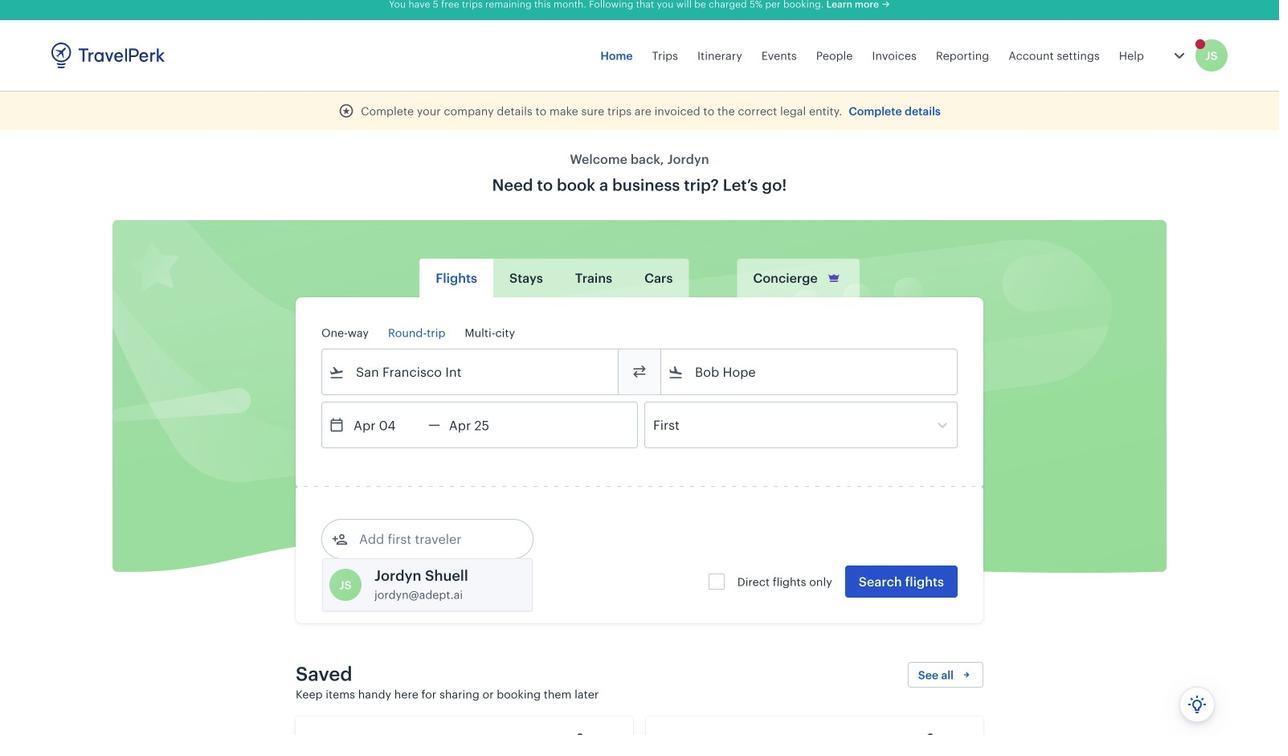 Task type: describe. For each thing, give the bounding box(es) containing it.
Return text field
[[440, 403, 524, 448]]

Depart text field
[[345, 403, 429, 448]]

Add first traveler search field
[[348, 527, 515, 552]]

From search field
[[345, 359, 597, 385]]



Task type: locate. For each thing, give the bounding box(es) containing it.
To search field
[[684, 359, 937, 385]]



